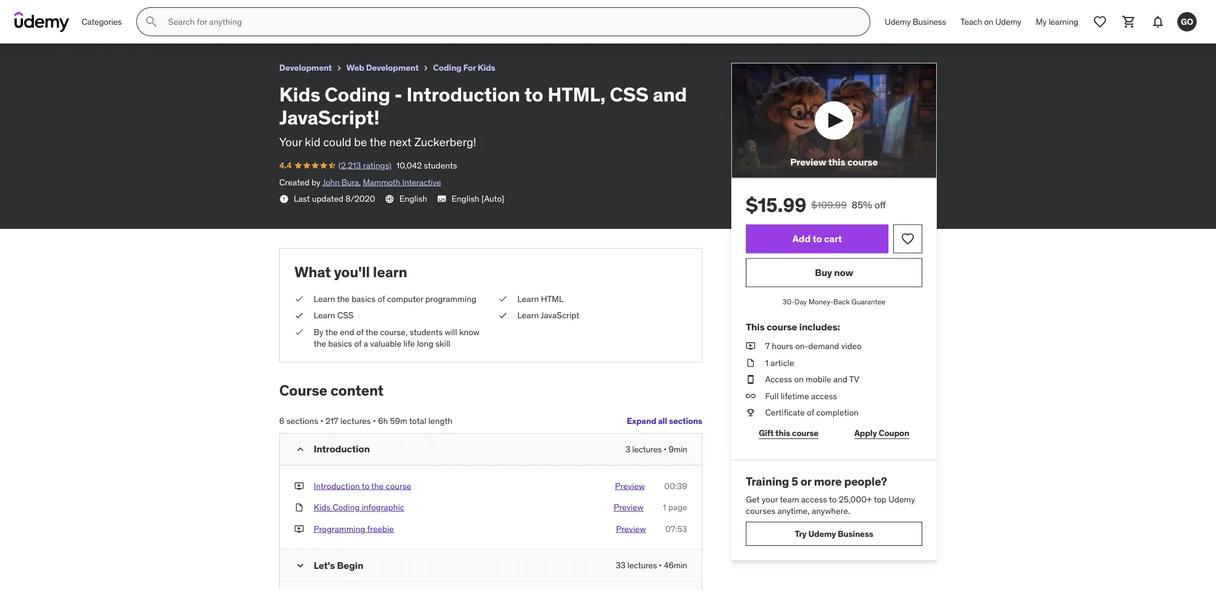 Task type: locate. For each thing, give the bounding box(es) containing it.
xsmall image
[[334, 63, 344, 73], [421, 63, 431, 73], [498, 293, 508, 305], [294, 310, 304, 322], [498, 310, 508, 322], [294, 326, 304, 338], [746, 357, 756, 369], [746, 374, 756, 386], [746, 391, 756, 402], [746, 407, 756, 419], [294, 524, 304, 535]]

expand all sections
[[627, 416, 702, 427]]

7
[[765, 341, 770, 352]]

1 horizontal spatial 10,042
[[396, 160, 422, 171]]

development right the web
[[366, 62, 419, 73]]

xsmall image left the full
[[746, 391, 756, 402]]

0 vertical spatial this
[[828, 156, 846, 168]]

1 vertical spatial ratings)
[[363, 160, 392, 171]]

the down by
[[314, 339, 326, 349]]

course language image
[[385, 194, 395, 204]]

know
[[459, 327, 480, 338]]

this inside button
[[828, 156, 846, 168]]

udemy inside teach on udemy link
[[996, 16, 1022, 27]]

total
[[409, 416, 426, 427]]

- for kids coding - introduction to html, css and javascript!
[[68, 5, 72, 18]]

coding for kids coding - introduction to html, css and javascript!
[[33, 5, 66, 18]]

0 vertical spatial html,
[[146, 5, 175, 18]]

access down or
[[801, 494, 827, 505]]

zuckerberg!
[[414, 135, 476, 149]]

kids for kids coding - introduction to html, css and javascript! your kid could be the next zuckerberg!
[[279, 82, 320, 106]]

coding left categories
[[33, 5, 66, 18]]

basics inside by the end of the course, students will know the basics of a valuable life long skill
[[328, 339, 352, 349]]

html, inside 'kids coding - introduction to html, css and javascript! your kid could be the next zuckerberg!'
[[548, 82, 606, 106]]

on for teach
[[984, 16, 994, 27]]

1 vertical spatial 4.4
[[279, 160, 292, 171]]

2 horizontal spatial css
[[610, 82, 649, 106]]

0 horizontal spatial 1
[[663, 502, 666, 513]]

1 vertical spatial basics
[[328, 339, 352, 349]]

gift
[[759, 428, 774, 439]]

buy
[[815, 266, 832, 279]]

more
[[814, 475, 842, 489]]

on for access
[[794, 374, 804, 385]]

1 left "article"
[[765, 357, 769, 368]]

this right gift
[[776, 428, 790, 439]]

- left categories
[[68, 5, 72, 18]]

lectures right 217
[[340, 416, 371, 427]]

development link
[[279, 60, 332, 75]]

xsmall image left certificate
[[746, 407, 756, 419]]

0 vertical spatial small image
[[294, 444, 307, 456]]

small image left the let's
[[294, 560, 307, 572]]

1 horizontal spatial javascript!
[[279, 105, 380, 129]]

0 horizontal spatial javascript!
[[218, 5, 269, 18]]

infographic
[[362, 502, 404, 513]]

mammoth interactive link
[[363, 177, 441, 188]]

business left teach
[[913, 16, 946, 27]]

xsmall image
[[279, 194, 289, 204], [294, 293, 304, 305], [746, 341, 756, 352], [294, 481, 304, 492], [294, 502, 304, 514]]

6h 59m
[[378, 416, 407, 427]]

get
[[746, 494, 760, 505]]

introduction down 217
[[314, 443, 370, 455]]

small image down course
[[294, 444, 307, 456]]

preview this course button
[[732, 63, 937, 178]]

people?
[[844, 475, 887, 489]]

0 vertical spatial (2,213
[[36, 21, 59, 32]]

2 horizontal spatial and
[[834, 374, 848, 385]]

course down certificate of completion
[[792, 428, 819, 439]]

xsmall image for learn the basics of computer programming
[[294, 293, 304, 305]]

kid
[[305, 135, 321, 149]]

2 english from the left
[[452, 193, 479, 204]]

basics down end
[[328, 339, 352, 349]]

the inside 'kids coding - introduction to html, css and javascript! your kid could be the next zuckerberg!'
[[370, 135, 387, 149]]

sections right all
[[669, 416, 702, 427]]

what
[[294, 263, 331, 281]]

10,042
[[94, 21, 120, 32], [396, 160, 422, 171]]

xsmall image left learn css
[[294, 310, 304, 322]]

and
[[199, 5, 216, 18], [653, 82, 687, 106], [834, 374, 848, 385]]

xsmall image left learn javascript on the left
[[498, 310, 508, 322]]

0 vertical spatial basics
[[352, 293, 376, 304]]

xsmall image left access
[[746, 374, 756, 386]]

10,042 students up interactive
[[396, 160, 457, 171]]

1 horizontal spatial ratings)
[[363, 160, 392, 171]]

- for kids coding - introduction to html, css and javascript! your kid could be the next zuckerberg!
[[395, 82, 402, 106]]

course
[[848, 156, 878, 168], [767, 321, 797, 333], [792, 428, 819, 439], [386, 481, 411, 492]]

the right be
[[370, 135, 387, 149]]

preview
[[790, 156, 826, 168], [615, 481, 645, 492], [614, 502, 644, 513], [616, 524, 646, 535]]

kids
[[10, 5, 31, 18], [478, 62, 495, 73], [279, 82, 320, 106], [314, 502, 331, 513]]

1 vertical spatial this
[[776, 428, 790, 439]]

xsmall image left 1 article
[[746, 357, 756, 369]]

xsmall image for full lifetime access
[[746, 391, 756, 402]]

1 horizontal spatial 4.4
[[279, 160, 292, 171]]

0 horizontal spatial this
[[776, 428, 790, 439]]

learn for learn css
[[314, 310, 335, 321]]

3 lectures • 9min
[[626, 444, 687, 455]]

0 horizontal spatial 10,042 students
[[94, 21, 155, 32]]

the
[[370, 135, 387, 149], [337, 293, 350, 304], [326, 327, 338, 338], [366, 327, 378, 338], [314, 339, 326, 349], [371, 481, 384, 492]]

coding up programming
[[333, 502, 360, 513]]

0 vertical spatial -
[[68, 5, 72, 18]]

-
[[68, 5, 72, 18], [395, 82, 402, 106]]

valuable
[[370, 339, 401, 349]]

0 horizontal spatial css
[[177, 5, 197, 18]]

1 vertical spatial css
[[610, 82, 649, 106]]

this for gift
[[776, 428, 790, 439]]

by
[[314, 327, 324, 338]]

learn
[[373, 263, 407, 281]]

10,042 students down kids coding - introduction to html, css and javascript!
[[94, 21, 155, 32]]

lectures right 33
[[628, 561, 657, 571]]

• for 33 lectures • 46min
[[659, 561, 662, 571]]

1 horizontal spatial english
[[452, 193, 479, 204]]

1 horizontal spatial this
[[828, 156, 846, 168]]

coding inside 'coding for kids' link
[[433, 62, 462, 73]]

content
[[331, 382, 384, 400]]

kids coding - introduction to html, css and javascript!
[[10, 5, 269, 18]]

includes:
[[799, 321, 840, 333]]

the up 'infographic'
[[371, 481, 384, 492]]

Search for anything text field
[[166, 11, 855, 32]]

1 vertical spatial 1
[[663, 502, 666, 513]]

english down interactive
[[399, 193, 427, 204]]

(2,213 ratings)
[[36, 21, 89, 32], [339, 160, 392, 171]]

• left 217
[[320, 416, 323, 427]]

lectures for let's begin
[[628, 561, 657, 571]]

lectures
[[340, 416, 371, 427], [632, 444, 662, 455], [628, 561, 657, 571]]

interactive
[[402, 177, 441, 188]]

basics down you'll
[[352, 293, 376, 304]]

1 vertical spatial lectures
[[632, 444, 662, 455]]

1 vertical spatial and
[[653, 82, 687, 106]]

development left the web
[[279, 62, 332, 73]]

0 horizontal spatial (2,213 ratings)
[[36, 21, 89, 32]]

life
[[404, 339, 415, 349]]

0 vertical spatial 4.4
[[10, 21, 22, 32]]

1 horizontal spatial business
[[913, 16, 946, 27]]

(2,213 left categories dropdown button
[[36, 21, 59, 32]]

students up long
[[410, 327, 443, 338]]

introduction down 'coding for kids' link
[[407, 82, 520, 106]]

coding for kids link
[[433, 60, 495, 75]]

cart
[[824, 233, 842, 245]]

english for english
[[399, 193, 427, 204]]

- down web development link
[[395, 82, 402, 106]]

small image for introduction
[[294, 444, 307, 456]]

javascript! inside 'kids coding - introduction to html, css and javascript! your kid could be the next zuckerberg!'
[[279, 105, 380, 129]]

length
[[428, 416, 453, 427]]

html,
[[146, 5, 175, 18], [548, 82, 606, 106]]

• left 9min
[[664, 444, 667, 455]]

mobile
[[806, 374, 831, 385]]

this up $109.99
[[828, 156, 846, 168]]

coding inside kids coding infographic button
[[333, 502, 360, 513]]

1 horizontal spatial -
[[395, 82, 402, 106]]

kids coding infographic
[[314, 502, 404, 513]]

learn for learn javascript
[[517, 310, 539, 321]]

1 english from the left
[[399, 193, 427, 204]]

english
[[399, 193, 427, 204], [452, 193, 479, 204]]

to
[[134, 5, 144, 18], [525, 82, 544, 106], [813, 233, 822, 245], [362, 481, 370, 492], [829, 494, 837, 505]]

0 vertical spatial 10,042 students
[[94, 21, 155, 32]]

0 horizontal spatial sections
[[287, 416, 318, 427]]

2 vertical spatial css
[[337, 310, 354, 321]]

of left "a"
[[354, 339, 362, 349]]

learn the basics of computer programming
[[314, 293, 476, 304]]

business down anywhere.
[[838, 529, 874, 540]]

2 small image from the top
[[294, 560, 307, 572]]

1 vertical spatial javascript!
[[279, 105, 380, 129]]

1 vertical spatial on
[[794, 374, 804, 385]]

33
[[616, 561, 626, 571]]

sections right "6"
[[287, 416, 318, 427]]

0 vertical spatial business
[[913, 16, 946, 27]]

0 horizontal spatial ratings)
[[61, 21, 89, 32]]

xsmall image left by
[[294, 326, 304, 338]]

10,042 up mammoth interactive link
[[396, 160, 422, 171]]

this for preview
[[828, 156, 846, 168]]

preview up $15.99 $109.99 85% off on the top right
[[790, 156, 826, 168]]

0 horizontal spatial 4.4
[[10, 21, 22, 32]]

sections
[[669, 416, 702, 427], [287, 416, 318, 427]]

small image
[[294, 444, 307, 456], [294, 560, 307, 572]]

development
[[279, 62, 332, 73], [366, 62, 419, 73]]

learn left 'html'
[[517, 293, 539, 304]]

1 vertical spatial 10,042 students
[[396, 160, 457, 171]]

introduction up kids coding infographic
[[314, 481, 360, 492]]

0 horizontal spatial (2,213
[[36, 21, 59, 32]]

1 horizontal spatial wishlist image
[[1093, 15, 1108, 29]]

course up 85%
[[848, 156, 878, 168]]

0 horizontal spatial html,
[[146, 5, 175, 18]]

0 vertical spatial 1
[[765, 357, 769, 368]]

0 horizontal spatial -
[[68, 5, 72, 18]]

on right teach
[[984, 16, 994, 27]]

0 vertical spatial and
[[199, 5, 216, 18]]

1 page
[[663, 502, 687, 513]]

1 vertical spatial small image
[[294, 560, 307, 572]]

next
[[389, 135, 412, 149]]

- inside 'kids coding - introduction to html, css and javascript! your kid could be the next zuckerberg!'
[[395, 82, 402, 106]]

coding left for
[[433, 62, 462, 73]]

1 vertical spatial students
[[424, 160, 457, 171]]

wishlist image
[[1093, 15, 1108, 29], [901, 232, 915, 246]]

1 horizontal spatial 1
[[765, 357, 769, 368]]

guarantee
[[852, 297, 886, 307]]

preview left 1 page
[[614, 502, 644, 513]]

learn up learn css
[[314, 293, 335, 304]]

learn down learn html
[[517, 310, 539, 321]]

students down the zuckerberg!
[[424, 160, 457, 171]]

1 article
[[765, 357, 794, 368]]

skill
[[436, 339, 450, 349]]

access down the mobile
[[811, 391, 837, 402]]

2 vertical spatial students
[[410, 327, 443, 338]]

xsmall image for learn css
[[294, 310, 304, 322]]

xsmall image left learn html
[[498, 293, 508, 305]]

1 horizontal spatial and
[[653, 82, 687, 106]]

1 small image from the top
[[294, 444, 307, 456]]

tv
[[849, 374, 859, 385]]

1 horizontal spatial (2,213 ratings)
[[339, 160, 392, 171]]

0 vertical spatial students
[[122, 21, 155, 32]]

css inside 'kids coding - introduction to html, css and javascript! your kid could be the next zuckerberg!'
[[610, 82, 649, 106]]

1 vertical spatial html,
[[548, 82, 606, 106]]

kids for kids coding infographic
[[314, 502, 331, 513]]

1 horizontal spatial on
[[984, 16, 994, 27]]

0 horizontal spatial english
[[399, 193, 427, 204]]

introduction inside button
[[314, 481, 360, 492]]

9min
[[669, 444, 687, 455]]

course up hours
[[767, 321, 797, 333]]

preview up 33
[[616, 524, 646, 535]]

apply coupon
[[854, 428, 910, 439]]

for
[[463, 62, 476, 73]]

0 horizontal spatial development
[[279, 62, 332, 73]]

your
[[762, 494, 778, 505]]

submit search image
[[144, 15, 159, 29]]

1 vertical spatial business
[[838, 529, 874, 540]]

udemy business link
[[878, 7, 954, 36]]

preview down 3
[[615, 481, 645, 492]]

web development link
[[346, 60, 419, 75]]

0 horizontal spatial wishlist image
[[901, 232, 915, 246]]

gift this course link
[[746, 422, 832, 446]]

and inside 'kids coding - introduction to html, css and javascript! your kid could be the next zuckerberg!'
[[653, 82, 687, 106]]

udemy
[[885, 16, 911, 27], [996, 16, 1022, 27], [889, 494, 915, 505], [809, 529, 836, 540]]

categories button
[[74, 7, 129, 36]]

(2,213 up 'bura'
[[339, 160, 361, 171]]

1 vertical spatial access
[[801, 494, 827, 505]]

1 horizontal spatial css
[[337, 310, 354, 321]]

this
[[828, 156, 846, 168], [776, 428, 790, 439]]

2 vertical spatial and
[[834, 374, 848, 385]]

learn up by
[[314, 310, 335, 321]]

1 vertical spatial (2,213
[[339, 160, 361, 171]]

1 vertical spatial 10,042
[[396, 160, 422, 171]]

6 sections • 217 lectures • 6h 59m total length
[[279, 416, 453, 427]]

day
[[795, 297, 807, 307]]

2 vertical spatial lectures
[[628, 561, 657, 571]]

0 vertical spatial 10,042
[[94, 21, 120, 32]]

javascript
[[541, 310, 579, 321]]

$15.99
[[746, 193, 807, 217]]

lifetime
[[781, 391, 809, 402]]

xsmall image for by the end of the course, students will know the basics of a valuable life long skill
[[294, 326, 304, 338]]

0 vertical spatial javascript!
[[218, 5, 269, 18]]

students down kids coding - introduction to html, css and javascript!
[[122, 21, 155, 32]]

6
[[279, 416, 284, 427]]

0 vertical spatial wishlist image
[[1093, 15, 1108, 29]]

1 horizontal spatial sections
[[669, 416, 702, 427]]

english right closed captions image
[[452, 193, 479, 204]]

1 left page
[[663, 502, 666, 513]]

1 sections from the left
[[669, 416, 702, 427]]

0 horizontal spatial on
[[794, 374, 804, 385]]

1 horizontal spatial development
[[366, 62, 419, 73]]

javascript! for kids coding - introduction to html, css and javascript!
[[218, 5, 269, 18]]

• left 46min
[[659, 561, 662, 571]]

• left 6h 59m
[[373, 416, 376, 427]]

apply coupon button
[[841, 422, 923, 446]]

coding inside 'kids coding - introduction to html, css and javascript! your kid could be the next zuckerberg!'
[[325, 82, 390, 106]]

the up "a"
[[366, 327, 378, 338]]

by the end of the course, students will know the basics of a valuable life long skill
[[314, 327, 480, 349]]

on up the full lifetime access
[[794, 374, 804, 385]]

1 horizontal spatial html,
[[548, 82, 606, 106]]

0 horizontal spatial and
[[199, 5, 216, 18]]

kids inside 'kids coding - introduction to html, css and javascript! your kid could be the next zuckerberg!'
[[279, 82, 320, 106]]

1 vertical spatial wishlist image
[[901, 232, 915, 246]]

0 horizontal spatial 10,042
[[94, 21, 120, 32]]

1 vertical spatial -
[[395, 82, 402, 106]]

0 vertical spatial css
[[177, 5, 197, 18]]

10,042 students
[[94, 21, 155, 32], [396, 160, 457, 171]]

kids inside button
[[314, 502, 331, 513]]

coding for kids coding infographic
[[333, 502, 360, 513]]

0 vertical spatial on
[[984, 16, 994, 27]]

freebie
[[367, 524, 394, 535]]

coupon
[[879, 428, 910, 439]]

lectures right 3
[[632, 444, 662, 455]]

10,042 down kids coding - introduction to html, css and javascript!
[[94, 21, 120, 32]]

apply
[[854, 428, 877, 439]]

coding down the web
[[325, 82, 390, 106]]

udemy inside training 5 or more people? get your team access to 25,000+ top udemy courses anytime, anywhere.
[[889, 494, 915, 505]]



Task type: describe. For each thing, give the bounding box(es) containing it.
javascript! for kids coding - introduction to html, css and javascript! your kid could be the next zuckerberg!
[[279, 105, 380, 129]]

of right end
[[356, 327, 364, 338]]

updated
[[312, 193, 344, 204]]

xsmall image left 'coding for kids' link
[[421, 63, 431, 73]]

• for 6 sections • 217 lectures • 6h 59m total length
[[320, 416, 323, 427]]

add
[[793, 233, 811, 245]]

0 vertical spatial ratings)
[[61, 21, 89, 32]]

preview for 00:39
[[615, 481, 645, 492]]

computer
[[387, 293, 423, 304]]

preview for 1 page
[[614, 502, 644, 513]]

0 vertical spatial access
[[811, 391, 837, 402]]

end
[[340, 327, 354, 338]]

page
[[668, 502, 687, 513]]

the up learn css
[[337, 293, 350, 304]]

xsmall image for learn javascript
[[498, 310, 508, 322]]

closed captions image
[[437, 194, 447, 204]]

programming
[[314, 524, 365, 535]]

and for kids coding - introduction to html, css and javascript! your kid could be the next zuckerberg!
[[653, 82, 687, 106]]

hours
[[772, 341, 793, 352]]

off
[[875, 199, 886, 211]]

1 development from the left
[[279, 62, 332, 73]]

udemy business
[[885, 16, 946, 27]]

learn javascript
[[517, 310, 579, 321]]

lectures for introduction
[[632, 444, 662, 455]]

217
[[326, 416, 338, 427]]

html, for kids coding - introduction to html, css and javascript! your kid could be the next zuckerberg!
[[548, 82, 606, 106]]

learn for learn the basics of computer programming
[[314, 293, 335, 304]]

html
[[541, 293, 564, 304]]

last updated 8/2020
[[294, 193, 375, 204]]

25,000+
[[839, 494, 872, 505]]

access inside training 5 or more people? get your team access to 25,000+ top udemy courses anytime, anywhere.
[[801, 494, 827, 505]]

xsmall image for certificate of completion
[[746, 407, 756, 419]]

course content
[[279, 382, 384, 400]]

certificate
[[765, 408, 805, 418]]

students inside by the end of the course, students will know the basics of a valuable life long skill
[[410, 327, 443, 338]]

kids coding infographic button
[[314, 502, 404, 514]]

by
[[312, 177, 321, 188]]

2 development from the left
[[366, 62, 419, 73]]

english for english [auto]
[[452, 193, 479, 204]]

learn html
[[517, 293, 564, 304]]

1 for 1 page
[[663, 502, 666, 513]]

00:39
[[664, 481, 687, 492]]

5
[[792, 475, 798, 489]]

john bura link
[[323, 177, 359, 188]]

xsmall image for learn html
[[498, 293, 508, 305]]

and for kids coding - introduction to html, css and javascript!
[[199, 5, 216, 18]]

learning
[[1049, 16, 1079, 27]]

go
[[1181, 16, 1194, 27]]

xsmall image for access on mobile and tv
[[746, 374, 756, 386]]

my
[[1036, 16, 1047, 27]]

1 vertical spatial (2,213 ratings)
[[339, 160, 392, 171]]

sections inside expand all sections dropdown button
[[669, 416, 702, 427]]

2 sections from the left
[[287, 416, 318, 427]]

course up 'infographic'
[[386, 481, 411, 492]]

udemy inside udemy business link
[[885, 16, 911, 27]]

coding for kids
[[433, 62, 495, 73]]

your
[[279, 135, 302, 149]]

xsmall image for 7 hours on-demand video
[[746, 341, 756, 352]]

kids coding - introduction to html, css and javascript! your kid could be the next zuckerberg!
[[279, 82, 687, 149]]

now
[[834, 266, 853, 279]]

1 for 1 article
[[765, 357, 769, 368]]

30-day money-back guarantee
[[783, 297, 886, 307]]

3
[[626, 444, 630, 455]]

begin
[[337, 560, 363, 572]]

0 vertical spatial lectures
[[340, 416, 371, 427]]

teach
[[961, 16, 982, 27]]

english [auto]
[[452, 193, 504, 204]]

add to cart
[[793, 233, 842, 245]]

preview for 07:53
[[616, 524, 646, 535]]

teach on udemy link
[[954, 7, 1029, 36]]

shopping cart with 0 items image
[[1122, 15, 1137, 29]]

udemy inside try udemy business link
[[809, 529, 836, 540]]

try
[[795, 529, 807, 540]]

preview inside button
[[790, 156, 826, 168]]

kids for kids coding - introduction to html, css and javascript!
[[10, 5, 31, 18]]

xsmall image left the web
[[334, 63, 344, 73]]

of down the full lifetime access
[[807, 408, 814, 418]]

0 horizontal spatial business
[[838, 529, 874, 540]]

learn css
[[314, 310, 354, 321]]

last
[[294, 193, 310, 204]]

bura
[[341, 177, 359, 188]]

the inside button
[[371, 481, 384, 492]]

team
[[780, 494, 799, 505]]

a
[[364, 339, 368, 349]]

xsmall image left programming
[[294, 524, 304, 535]]

courses
[[746, 506, 776, 517]]

full lifetime access
[[765, 391, 837, 402]]

$15.99 $109.99 85% off
[[746, 193, 886, 217]]

0 vertical spatial (2,213 ratings)
[[36, 21, 89, 32]]

8/2020
[[346, 193, 375, 204]]

udemy image
[[15, 11, 70, 32]]

learn for learn html
[[517, 293, 539, 304]]

be
[[354, 135, 367, 149]]

introduction left submit search icon
[[74, 5, 132, 18]]

xsmall image for last updated 8/2020
[[279, 194, 289, 204]]

back
[[834, 297, 850, 307]]

top
[[874, 494, 887, 505]]

anytime,
[[778, 506, 810, 517]]

created
[[279, 177, 310, 188]]

xsmall image for 1 article
[[746, 357, 756, 369]]

to inside training 5 or more people? get your team access to 25,000+ top udemy courses anytime, anywhere.
[[829, 494, 837, 505]]

coding for kids coding - introduction to html, css and javascript! your kid could be the next zuckerberg!
[[325, 82, 390, 106]]

my learning link
[[1029, 7, 1086, 36]]

access on mobile and tv
[[765, 374, 859, 385]]

css for kids coding - introduction to html, css and javascript!
[[177, 5, 197, 18]]

to inside 'kids coding - introduction to html, css and javascript! your kid could be the next zuckerberg!'
[[525, 82, 544, 106]]

web
[[346, 62, 364, 73]]

• for 3 lectures • 9min
[[664, 444, 667, 455]]

small image for let's begin
[[294, 560, 307, 572]]

this course includes:
[[746, 321, 840, 333]]

introduction to the course
[[314, 481, 411, 492]]

what you'll learn
[[294, 263, 407, 281]]

33 lectures • 46min
[[616, 561, 687, 571]]

programming freebie
[[314, 524, 394, 535]]

46min
[[664, 561, 687, 571]]

1 horizontal spatial (2,213
[[339, 160, 361, 171]]

will
[[445, 327, 457, 338]]

add to cart button
[[746, 224, 889, 253]]

john
[[323, 177, 340, 188]]

video
[[841, 341, 862, 352]]

1 horizontal spatial 10,042 students
[[396, 160, 457, 171]]

training
[[746, 475, 789, 489]]

demand
[[809, 341, 839, 352]]

html, for kids coding - introduction to html, css and javascript!
[[146, 5, 175, 18]]

course,
[[380, 327, 408, 338]]

85%
[[852, 199, 872, 211]]

of left "computer"
[[378, 293, 385, 304]]

notifications image
[[1151, 15, 1166, 29]]

,
[[359, 177, 361, 188]]

web development
[[346, 62, 419, 73]]

try udemy business link
[[746, 522, 923, 547]]

created by john bura , mammoth interactive
[[279, 177, 441, 188]]

let's begin
[[314, 560, 363, 572]]

full
[[765, 391, 779, 402]]

training 5 or more people? get your team access to 25,000+ top udemy courses anytime, anywhere.
[[746, 475, 915, 517]]

the right by
[[326, 327, 338, 338]]

css for kids coding - introduction to html, css and javascript! your kid could be the next zuckerberg!
[[610, 82, 649, 106]]

introduction inside 'kids coding - introduction to html, css and javascript! your kid could be the next zuckerberg!'
[[407, 82, 520, 106]]



Task type: vqa. For each thing, say whether or not it's contained in the screenshot.
Reality
no



